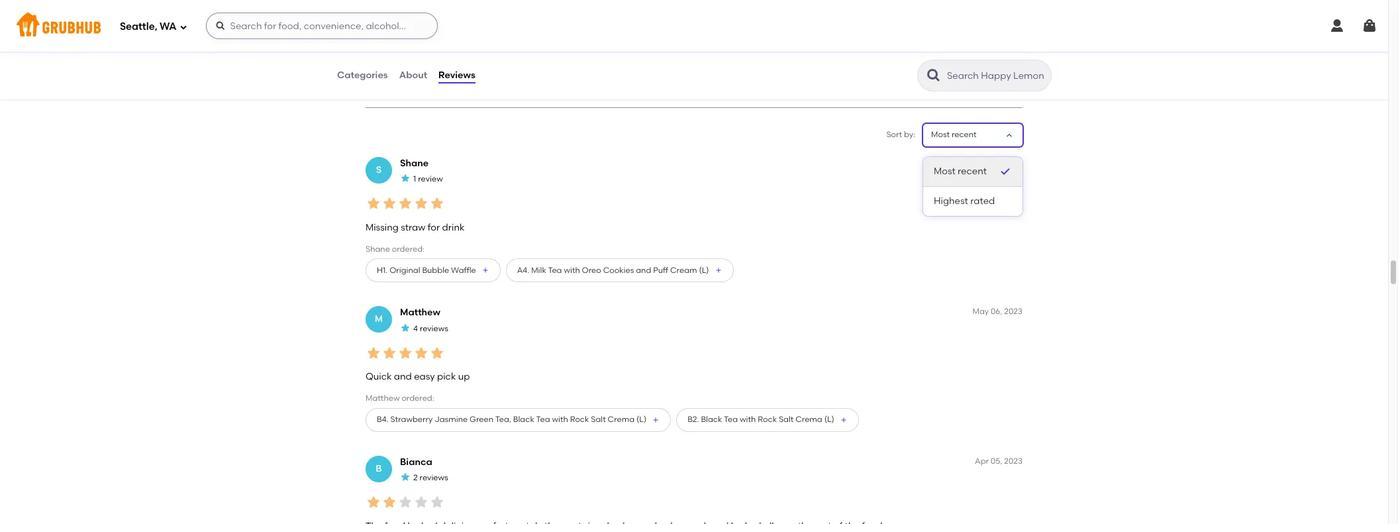 Task type: describe. For each thing, give the bounding box(es) containing it.
2023 for quick and easy pick up
[[1005, 307, 1023, 316]]

may
[[973, 307, 989, 316]]

on
[[436, 64, 448, 73]]

reviews for matthew
[[420, 324, 449, 333]]

with for missing straw for drink
[[564, 266, 580, 275]]

reviews button
[[438, 52, 476, 99]]

06,
[[991, 307, 1003, 316]]

4
[[414, 324, 418, 333]]

main navigation navigation
[[0, 0, 1389, 52]]

2
[[414, 473, 418, 483]]

quick and easy pick up
[[366, 371, 470, 382]]

b2. black tea with rock salt crema (l)
[[688, 415, 835, 424]]

highest rated
[[934, 196, 996, 207]]

search icon image
[[926, 68, 942, 83]]

most inside most recent option
[[934, 165, 956, 177]]

h1. original bubble waffle
[[377, 266, 476, 275]]

plus icon image for b2. black tea with rock salt crema (l)
[[840, 416, 848, 424]]

cream
[[671, 266, 697, 275]]

missing
[[366, 222, 399, 233]]

caret down icon image
[[1005, 130, 1015, 141]]

Sort by: field
[[932, 129, 977, 141]]

quick
[[366, 371, 392, 382]]

strawberry
[[391, 415, 433, 424]]

h1.
[[377, 266, 388, 275]]

1 review
[[414, 174, 443, 184]]

91 good food
[[374, 50, 415, 73]]

shane for shane
[[400, 158, 429, 169]]

drink
[[442, 222, 465, 233]]

s
[[376, 164, 382, 175]]

sort by:
[[887, 130, 916, 139]]

recent inside option
[[958, 165, 987, 177]]

91 for 91 good food
[[374, 50, 383, 61]]

26,
[[992, 158, 1003, 167]]

seattle,
[[120, 20, 157, 32]]

reviews for bianca
[[420, 473, 448, 483]]

h1. original bubble waffle button
[[366, 259, 501, 282]]

puff
[[654, 266, 669, 275]]

categories button
[[337, 52, 389, 99]]

matthew for matthew
[[400, 307, 441, 318]]

may 06, 2023
[[973, 307, 1023, 316]]

a4. milk tea with oreo cookies and puff cream (l) button
[[506, 259, 734, 282]]

for
[[428, 222, 440, 233]]

oreo
[[582, 266, 602, 275]]

seattle, wa
[[120, 20, 177, 32]]

ordered: for straw
[[392, 244, 425, 254]]

b2. black tea with rock salt crema (l) button
[[677, 408, 859, 432]]

black inside b4. strawberry jasmine green tea, black tea with rock salt crema (l) "button"
[[513, 415, 535, 424]]

05,
[[991, 456, 1003, 466]]

reviews
[[439, 69, 476, 81]]

about
[[399, 69, 427, 81]]

3 2023 from the top
[[1005, 456, 1023, 466]]

294 ratings
[[374, 26, 423, 37]]

4 reviews
[[414, 324, 449, 333]]

cookies
[[603, 266, 634, 275]]

rock inside "button"
[[570, 415, 589, 424]]

delivery
[[436, 78, 466, 87]]



Task type: locate. For each thing, give the bounding box(es) containing it.
1 vertical spatial and
[[394, 371, 412, 382]]

1 vertical spatial matthew
[[366, 394, 400, 403]]

black inside b2. black tea with rock salt crema (l) button
[[701, 415, 723, 424]]

shane up h1.
[[366, 244, 390, 254]]

matthew up 4
[[400, 307, 441, 318]]

plus icon image for a4. milk tea with oreo cookies and puff cream (l)
[[715, 267, 723, 274]]

0 vertical spatial matthew
[[400, 307, 441, 318]]

and
[[636, 266, 652, 275], [394, 371, 412, 382]]

apr
[[975, 456, 989, 466]]

0 horizontal spatial crema
[[608, 415, 635, 424]]

tea inside "button"
[[536, 415, 550, 424]]

most recent up aug
[[932, 130, 977, 139]]

1 vertical spatial recent
[[958, 165, 987, 177]]

crema
[[608, 415, 635, 424], [796, 415, 823, 424]]

2 salt from the left
[[779, 415, 794, 424]]

1 crema from the left
[[608, 415, 635, 424]]

salt
[[591, 415, 606, 424], [779, 415, 794, 424]]

2 horizontal spatial (l)
[[825, 415, 835, 424]]

shane
[[400, 158, 429, 169], [366, 244, 390, 254]]

Search for food, convenience, alcohol... search field
[[206, 13, 438, 39]]

1 horizontal spatial rock
[[758, 415, 777, 424]]

highest
[[934, 196, 969, 207]]

and left easy
[[394, 371, 412, 382]]

(l) inside "button"
[[637, 415, 647, 424]]

tea for missing straw for drink
[[548, 266, 562, 275]]

2 black from the left
[[701, 415, 723, 424]]

with for quick and easy pick up
[[740, 415, 756, 424]]

with right b2.
[[740, 415, 756, 424]]

0 horizontal spatial matthew
[[366, 394, 400, 403]]

0 horizontal spatial black
[[513, 415, 535, 424]]

matthew
[[400, 307, 441, 318], [366, 394, 400, 403]]

plus icon image for b4. strawberry jasmine green tea, black tea with rock salt crema (l)
[[652, 416, 660, 424]]

most inside sort by: field
[[932, 130, 950, 139]]

a4.
[[517, 266, 530, 275]]

with
[[564, 266, 580, 275], [552, 415, 568, 424], [740, 415, 756, 424]]

2 91 from the left
[[499, 50, 508, 61]]

sort
[[887, 130, 903, 139]]

91 inside 91 good food
[[374, 50, 383, 61]]

1 horizontal spatial shane
[[400, 158, 429, 169]]

shane for shane ordered:
[[366, 244, 390, 254]]

bubble
[[422, 266, 449, 275]]

about button
[[399, 52, 428, 99]]

time
[[450, 64, 467, 73]]

ordered:
[[392, 244, 425, 254], [402, 394, 435, 403]]

plus icon image inside h1. original bubble waffle button
[[482, 267, 490, 274]]

1 vertical spatial most
[[934, 165, 956, 177]]

1 rock from the left
[[570, 415, 589, 424]]

check icon image
[[999, 165, 1013, 178]]

and left puff
[[636, 266, 652, 275]]

plus icon image
[[482, 267, 490, 274], [715, 267, 723, 274], [652, 416, 660, 424], [840, 416, 848, 424]]

black right b2.
[[701, 415, 723, 424]]

0 horizontal spatial rock
[[570, 415, 589, 424]]

black right tea,
[[513, 415, 535, 424]]

1 horizontal spatial salt
[[779, 415, 794, 424]]

original
[[390, 266, 420, 275]]

1 vertical spatial most recent
[[934, 165, 987, 177]]

0 vertical spatial recent
[[952, 130, 977, 139]]

matthew ordered:
[[366, 394, 435, 403]]

recent up aug
[[952, 130, 977, 139]]

91
[[374, 50, 383, 61], [499, 50, 508, 61]]

2023 right 05,
[[1005, 456, 1023, 466]]

2023 right 26,
[[1005, 158, 1023, 167]]

ratings
[[392, 26, 423, 37]]

shane ordered:
[[366, 244, 425, 254]]

shane up 1
[[400, 158, 429, 169]]

1 reviews from the top
[[420, 324, 449, 333]]

b2.
[[688, 415, 699, 424]]

food
[[397, 64, 415, 73]]

tea,
[[496, 415, 512, 424]]

b4. strawberry jasmine green tea, black tea with rock salt crema (l)
[[377, 415, 647, 424]]

1
[[414, 174, 416, 184]]

90 on time delivery
[[436, 50, 467, 87]]

1 vertical spatial shane
[[366, 244, 390, 254]]

reviews right 2
[[420, 473, 448, 483]]

91 up the good on the left of the page
[[374, 50, 383, 61]]

1 horizontal spatial and
[[636, 266, 652, 275]]

0 vertical spatial 2023
[[1005, 158, 1023, 167]]

b4.
[[377, 415, 389, 424]]

(l)
[[699, 266, 709, 275], [637, 415, 647, 424], [825, 415, 835, 424]]

m
[[375, 313, 383, 325]]

2 reviews
[[414, 473, 448, 483]]

0 vertical spatial and
[[636, 266, 652, 275]]

1 vertical spatial 2023
[[1005, 307, 1023, 316]]

aug 26, 2023
[[974, 158, 1023, 167]]

plus icon image inside a4. milk tea with oreo cookies and puff cream (l) button
[[715, 267, 723, 274]]

categories
[[337, 69, 388, 81]]

1 horizontal spatial (l)
[[699, 266, 709, 275]]

aug
[[974, 158, 990, 167]]

rated
[[971, 196, 996, 207]]

1 black from the left
[[513, 415, 535, 424]]

reviews
[[420, 324, 449, 333], [420, 473, 448, 483]]

recent inside sort by: field
[[952, 130, 977, 139]]

91 for 91
[[499, 50, 508, 61]]

with left oreo
[[564, 266, 580, 275]]

easy
[[414, 371, 435, 382]]

1 horizontal spatial crema
[[796, 415, 823, 424]]

tea right b2.
[[724, 415, 738, 424]]

90
[[436, 50, 448, 61]]

tea right "milk"
[[548, 266, 562, 275]]

tea for quick and easy pick up
[[724, 415, 738, 424]]

salt inside button
[[779, 415, 794, 424]]

0 vertical spatial most recent
[[932, 130, 977, 139]]

most
[[932, 130, 950, 139], [934, 165, 956, 177]]

plus icon image inside b4. strawberry jasmine green tea, black tea with rock salt crema (l) "button"
[[652, 416, 660, 424]]

rock
[[570, 415, 589, 424], [758, 415, 777, 424]]

0 vertical spatial most
[[932, 130, 950, 139]]

reviews right 4
[[420, 324, 449, 333]]

crema inside b4. strawberry jasmine green tea, black tea with rock salt crema (l) "button"
[[608, 415, 635, 424]]

recent left 26,
[[958, 165, 987, 177]]

black
[[513, 415, 535, 424], [701, 415, 723, 424]]

1 horizontal spatial 91
[[499, 50, 508, 61]]

with right tea,
[[552, 415, 568, 424]]

up
[[458, 371, 470, 382]]

bianca
[[400, 456, 432, 468]]

straw
[[401, 222, 426, 233]]

pick
[[437, 371, 456, 382]]

good
[[374, 64, 395, 73]]

tea right tea,
[[536, 415, 550, 424]]

1 vertical spatial reviews
[[420, 473, 448, 483]]

star icon image
[[374, 2, 392, 21], [392, 2, 411, 21], [411, 2, 429, 21], [429, 2, 448, 21], [400, 173, 411, 184], [366, 196, 382, 212], [382, 196, 398, 212], [398, 196, 414, 212], [414, 196, 429, 212], [429, 196, 445, 212], [400, 322, 411, 333], [366, 345, 382, 361], [382, 345, 398, 361], [398, 345, 414, 361], [414, 345, 429, 361], [429, 345, 445, 361], [400, 472, 411, 482], [366, 495, 382, 510], [382, 495, 398, 510], [398, 495, 414, 510], [414, 495, 429, 510], [429, 495, 445, 510]]

matthew up b4.
[[366, 394, 400, 403]]

most right by: on the right of page
[[932, 130, 950, 139]]

review
[[418, 174, 443, 184]]

apr 05, 2023
[[975, 456, 1023, 466]]

svg image
[[1330, 18, 1346, 34], [1362, 18, 1378, 34], [215, 21, 226, 31], [179, 23, 187, 31]]

1 vertical spatial ordered:
[[402, 394, 435, 403]]

and inside button
[[636, 266, 652, 275]]

most recent
[[932, 130, 977, 139], [934, 165, 987, 177]]

most recent option
[[924, 157, 1023, 187]]

1 salt from the left
[[591, 415, 606, 424]]

rock inside button
[[758, 415, 777, 424]]

ordered: for and
[[402, 394, 435, 403]]

2 rock from the left
[[758, 415, 777, 424]]

1 horizontal spatial black
[[701, 415, 723, 424]]

most recent up the highest rated
[[934, 165, 987, 177]]

tea
[[548, 266, 562, 275], [536, 415, 550, 424], [724, 415, 738, 424]]

2 2023 from the top
[[1005, 307, 1023, 316]]

294
[[374, 26, 390, 37]]

recent
[[952, 130, 977, 139], [958, 165, 987, 177]]

missing straw for drink
[[366, 222, 465, 233]]

plus icon image for h1. original bubble waffle
[[482, 267, 490, 274]]

0 horizontal spatial and
[[394, 371, 412, 382]]

0 vertical spatial reviews
[[420, 324, 449, 333]]

2023 right 06,
[[1005, 307, 1023, 316]]

most up highest
[[934, 165, 956, 177]]

2023
[[1005, 158, 1023, 167], [1005, 307, 1023, 316], [1005, 456, 1023, 466]]

with inside "button"
[[552, 415, 568, 424]]

0 horizontal spatial salt
[[591, 415, 606, 424]]

salt inside "button"
[[591, 415, 606, 424]]

1 2023 from the top
[[1005, 158, 1023, 167]]

milk
[[532, 266, 547, 275]]

1 91 from the left
[[374, 50, 383, 61]]

2 reviews from the top
[[420, 473, 448, 483]]

most recent inside option
[[934, 165, 987, 177]]

2 crema from the left
[[796, 415, 823, 424]]

91 right reviews button
[[499, 50, 508, 61]]

waffle
[[451, 266, 476, 275]]

b
[[376, 463, 382, 474]]

0 vertical spatial ordered:
[[392, 244, 425, 254]]

0 horizontal spatial 91
[[374, 50, 383, 61]]

ordered: down quick and easy pick up
[[402, 394, 435, 403]]

2 vertical spatial 2023
[[1005, 456, 1023, 466]]

0 vertical spatial shane
[[400, 158, 429, 169]]

0 horizontal spatial (l)
[[637, 415, 647, 424]]

jasmine
[[435, 415, 468, 424]]

wa
[[160, 20, 177, 32]]

0 horizontal spatial shane
[[366, 244, 390, 254]]

matthew for matthew ordered:
[[366, 394, 400, 403]]

green
[[470, 415, 494, 424]]

1 horizontal spatial matthew
[[400, 307, 441, 318]]

b4. strawberry jasmine green tea, black tea with rock salt crema (l) button
[[366, 408, 671, 432]]

plus icon image inside b2. black tea with rock salt crema (l) button
[[840, 416, 848, 424]]

Search Happy Lemon search field
[[946, 70, 1048, 82]]

ordered: up original
[[392, 244, 425, 254]]

a4. milk tea with oreo cookies and puff cream (l)
[[517, 266, 709, 275]]

2023 for missing straw for drink
[[1005, 158, 1023, 167]]

by:
[[904, 130, 916, 139]]

crema inside b2. black tea with rock salt crema (l) button
[[796, 415, 823, 424]]



Task type: vqa. For each thing, say whether or not it's contained in the screenshot.
the Apr 05, 2023
yes



